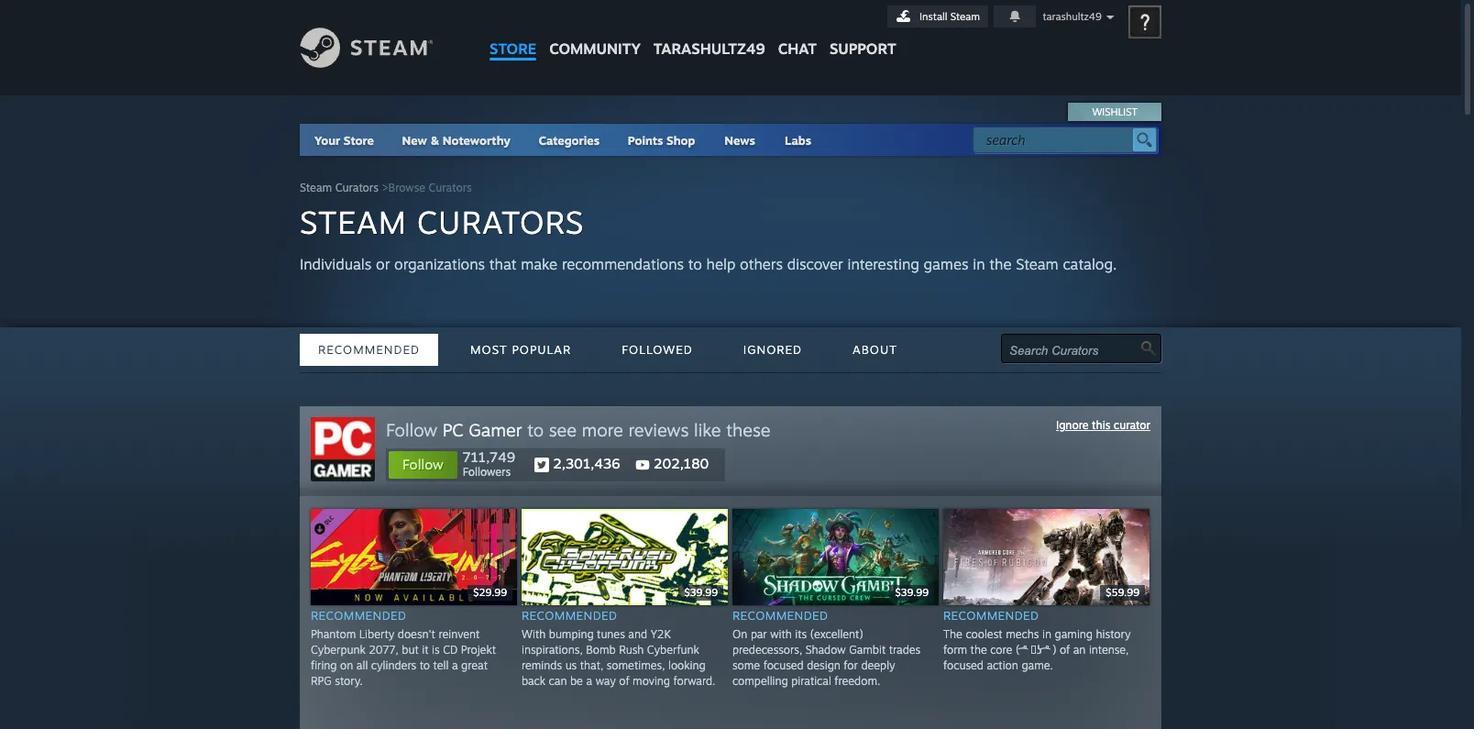 Task type: describe. For each thing, give the bounding box(es) containing it.
more
[[582, 419, 623, 441]]

story.
[[335, 674, 363, 688]]

recommended the coolest mechs in gaming history form the core ( ͡° ͜ʖ ͡° ) of an intense, focused action game.
[[944, 608, 1131, 672]]

$39.99 for recommended on par with its (excellent) predecessors, shadow gambit trades some focused design for deeply compelling piratical freedom.
[[895, 586, 929, 599]]

rush
[[619, 643, 644, 656]]

history
[[1096, 627, 1131, 641]]

a for recommended phantom liberty doesn't reinvent cyberpunk 2077, but it is cd projekt firing on all cylinders to tell a great rpg story.
[[452, 658, 458, 672]]

for
[[844, 658, 858, 672]]

͜ʖ
[[1028, 643, 1042, 656]]

new & noteworthy link
[[402, 133, 511, 148]]

projekt
[[461, 643, 496, 656]]

support
[[830, 39, 897, 58]]

your store link
[[315, 133, 374, 148]]

noteworthy
[[443, 133, 511, 148]]

categories
[[539, 133, 600, 148]]

steam curators > browse curators
[[300, 181, 472, 194]]

be
[[570, 674, 583, 688]]

$59.99 link
[[944, 509, 1155, 605]]

follow for follow pc gamer to see more reviews like these
[[386, 419, 438, 441]]

your
[[315, 133, 341, 148]]

2,301,436
[[549, 455, 621, 472]]

this
[[1092, 418, 1111, 432]]

steam down steam curators link on the top left
[[300, 203, 407, 241]]

recommended for recommended with bumping tunes and y2k inspirations, bomb rush cyberfunk reminds us that, sometimes, looking back can be a way of moving forward.
[[522, 608, 617, 622]]

points
[[628, 133, 663, 148]]

is
[[432, 643, 440, 656]]

rpg
[[311, 674, 332, 688]]

1 horizontal spatial to
[[527, 419, 544, 441]]

new & noteworthy
[[402, 133, 511, 148]]

711,749
[[463, 448, 515, 466]]

followed link
[[604, 334, 711, 366]]

new
[[402, 133, 427, 148]]

steam down 'your'
[[300, 181, 332, 194]]

recommended for recommended phantom liberty doesn't reinvent cyberpunk 2077, but it is cd projekt firing on all cylinders to tell a great rpg story.
[[311, 608, 407, 622]]

recommended phantom liberty doesn't reinvent cyberpunk 2077, but it is cd projekt firing on all cylinders to tell a great rpg story.
[[311, 608, 496, 688]]

it
[[422, 643, 429, 656]]

way
[[596, 674, 616, 688]]

or
[[376, 255, 390, 273]]

$39.99 for recommended with bumping tunes and y2k inspirations, bomb rush cyberfunk reminds us that, sometimes, looking back can be a way of moving forward.
[[684, 586, 718, 599]]

sometimes,
[[607, 658, 665, 672]]

game.
[[1022, 658, 1053, 672]]

recommended on par with its (excellent) predecessors, shadow gambit trades some focused design for deeply compelling piratical freedom.
[[733, 608, 921, 688]]

browse
[[388, 181, 426, 194]]

tunes
[[597, 627, 625, 641]]

cyberpunk
[[311, 643, 366, 656]]

most popular link
[[452, 334, 590, 366]]

steam curators
[[300, 203, 584, 241]]

on
[[340, 658, 353, 672]]

steam curators link
[[300, 181, 379, 194]]

back
[[522, 674, 546, 688]]

community link
[[543, 0, 647, 66]]

most popular
[[470, 342, 572, 357]]

install
[[920, 10, 948, 23]]

ignore this curator
[[1056, 418, 1151, 432]]

ignored link
[[725, 334, 821, 366]]

follow for follow
[[403, 456, 444, 473]]

store
[[490, 39, 537, 58]]

bomb
[[586, 643, 616, 656]]

on
[[733, 627, 748, 641]]

$29.99
[[473, 586, 507, 599]]

phantom
[[311, 627, 356, 641]]

tarashultz49 inside "tarashultz49" link
[[654, 39, 765, 58]]

recommendations
[[562, 255, 684, 273]]

gamer
[[469, 419, 522, 441]]

0 vertical spatial in
[[973, 255, 985, 273]]

us
[[565, 658, 577, 672]]

0 vertical spatial tarashultz49
[[1043, 10, 1102, 23]]

cylinders
[[371, 658, 417, 672]]

with
[[522, 627, 546, 641]]

focused inside recommended the coolest mechs in gaming history form the core ( ͡° ͜ʖ ͡° ) of an intense, focused action game.
[[944, 658, 984, 672]]

looking
[[669, 658, 706, 672]]

to inside recommended phantom liberty doesn't reinvent cyberpunk 2077, but it is cd projekt firing on all cylinders to tell a great rpg story.
[[420, 658, 430, 672]]

discover
[[787, 255, 844, 273]]

recommended for recommended on par with its (excellent) predecessors, shadow gambit trades some focused design for deeply compelling piratical freedom.
[[733, 608, 828, 622]]

community
[[550, 39, 641, 58]]

chat
[[778, 39, 817, 58]]

par
[[751, 627, 767, 641]]

piratical
[[792, 674, 832, 688]]

categories link
[[539, 133, 600, 148]]

install steam link
[[888, 6, 989, 28]]

$29.99 link
[[311, 509, 522, 605]]

make
[[521, 255, 558, 273]]

recommended for recommended the coolest mechs in gaming history form the core ( ͡° ͜ʖ ͡° ) of an intense, focused action game.
[[944, 608, 1039, 622]]

an
[[1074, 643, 1086, 656]]

help
[[707, 255, 736, 273]]

search text field
[[987, 128, 1129, 152]]

1 ͡° from the left
[[1020, 643, 1028, 656]]

design
[[807, 658, 841, 672]]

the inside recommended the coolest mechs in gaming history form the core ( ͡° ͜ʖ ͡° ) of an intense, focused action game.
[[971, 643, 987, 656]]

intense,
[[1089, 643, 1129, 656]]

organizations
[[394, 255, 485, 273]]

202,180
[[650, 455, 709, 472]]



Task type: vqa. For each thing, say whether or not it's contained in the screenshot.
design
yes



Task type: locate. For each thing, give the bounding box(es) containing it.
1 horizontal spatial in
[[1043, 627, 1052, 641]]

news
[[725, 133, 756, 148]]

gambit
[[849, 643, 886, 656]]

recommended up liberty
[[311, 608, 407, 622]]

focused inside recommended on par with its (excellent) predecessors, shadow gambit trades some focused design for deeply compelling piratical freedom.
[[764, 658, 804, 672]]

(
[[1016, 643, 1020, 656]]

these
[[726, 419, 771, 441]]

0 vertical spatial to
[[689, 255, 702, 273]]

to down the it
[[420, 658, 430, 672]]

some
[[733, 658, 760, 672]]

that
[[490, 255, 517, 273]]

recommended inside recommended the coolest mechs in gaming history form the core ( ͡° ͜ʖ ͡° ) of an intense, focused action game.
[[944, 608, 1039, 622]]

action
[[987, 658, 1019, 672]]

curators for steam curators > browse curators
[[335, 181, 379, 194]]

1 vertical spatial in
[[1043, 627, 1052, 641]]

to left help
[[689, 255, 702, 273]]

$39.99 link for recommended with bumping tunes and y2k inspirations, bomb rush cyberfunk reminds us that, sometimes, looking back can be a way of moving forward.
[[522, 509, 733, 605]]

0 vertical spatial of
[[1060, 643, 1070, 656]]

2 $39.99 from the left
[[895, 586, 929, 599]]

of
[[1060, 643, 1070, 656], [619, 674, 630, 688]]

recommended inside recommended on par with its (excellent) predecessors, shadow gambit trades some focused design for deeply compelling piratical freedom.
[[733, 608, 828, 622]]

follow down pc
[[403, 456, 444, 473]]

but
[[402, 643, 419, 656]]

0 vertical spatial a
[[452, 658, 458, 672]]

1 focused from the left
[[764, 658, 804, 672]]

most
[[470, 342, 508, 357]]

$39.99 up trades on the right of page
[[895, 586, 929, 599]]

doesn't
[[398, 627, 435, 641]]

core
[[991, 643, 1013, 656]]

news link
[[710, 124, 770, 156]]

0 horizontal spatial in
[[973, 255, 985, 273]]

install steam
[[920, 10, 980, 23]]

$39.99 link up and
[[522, 509, 733, 605]]

0 horizontal spatial a
[[452, 658, 458, 672]]

None image field
[[1142, 341, 1156, 356]]

bumping
[[549, 627, 594, 641]]

1 horizontal spatial a
[[586, 674, 593, 688]]

$39.99 link
[[522, 509, 733, 605], [733, 509, 944, 605]]

wishlist link
[[1070, 103, 1161, 121]]

focused down form
[[944, 658, 984, 672]]

with
[[770, 627, 792, 641]]

a right tell
[[452, 658, 458, 672]]

support link
[[823, 0, 903, 62]]

$39.99 link up (excellent)
[[733, 509, 944, 605]]

labs
[[785, 133, 812, 148]]

recommended link
[[300, 334, 438, 366]]

in
[[973, 255, 985, 273], [1043, 627, 1052, 641]]

$39.99 link for recommended on par with its (excellent) predecessors, shadow gambit trades some focused design for deeply compelling piratical freedom.
[[733, 509, 944, 605]]

curators up that
[[417, 203, 584, 241]]

firing
[[311, 658, 337, 672]]

1 vertical spatial tarashultz49
[[654, 39, 765, 58]]

&
[[430, 133, 439, 148]]

a
[[452, 658, 458, 672], [586, 674, 593, 688]]

a right be
[[586, 674, 593, 688]]

the
[[990, 255, 1012, 273], [971, 643, 987, 656]]

0 horizontal spatial the
[[971, 643, 987, 656]]

)
[[1053, 643, 1057, 656]]

y2k
[[651, 627, 671, 641]]

follow link
[[388, 450, 458, 480]]

curators for steam curators
[[417, 203, 584, 241]]

͡°
[[1020, 643, 1028, 656], [1042, 643, 1050, 656]]

that,
[[580, 658, 604, 672]]

1 $39.99 link from the left
[[522, 509, 733, 605]]

tell
[[433, 658, 449, 672]]

mechs
[[1006, 627, 1040, 641]]

follow pc gamer to see more reviews like these
[[386, 419, 771, 441]]

͡° left )
[[1042, 643, 1050, 656]]

popular
[[512, 342, 572, 357]]

recommended inside recommended with bumping tunes and y2k inspirations, bomb rush cyberfunk reminds us that, sometimes, looking back can be a way of moving forward.
[[522, 608, 617, 622]]

in right games
[[973, 255, 985, 273]]

points shop
[[628, 133, 695, 148]]

1 vertical spatial of
[[619, 674, 630, 688]]

None text field
[[1010, 344, 1143, 358]]

steam
[[951, 10, 980, 23], [300, 181, 332, 194], [300, 203, 407, 241], [1016, 255, 1059, 273]]

and
[[629, 627, 648, 641]]

recommended up bumping
[[522, 608, 617, 622]]

recommended down or
[[318, 342, 420, 357]]

games
[[924, 255, 969, 273]]

inspirations,
[[522, 643, 583, 656]]

in inside recommended the coolest mechs in gaming history form the core ( ͡° ͜ʖ ͡° ) of an intense, focused action game.
[[1043, 627, 1052, 641]]

of right "way"
[[619, 674, 630, 688]]

individuals
[[300, 255, 372, 273]]

focused down predecessors, in the bottom of the page
[[764, 658, 804, 672]]

of inside recommended with bumping tunes and y2k inspirations, bomb rush cyberfunk reminds us that, sometimes, looking back can be a way of moving forward.
[[619, 674, 630, 688]]

about link
[[835, 334, 916, 366]]

of right )
[[1060, 643, 1070, 656]]

labs link
[[770, 124, 826, 156]]

recommended inside recommended phantom liberty doesn't reinvent cyberpunk 2077, but it is cd projekt firing on all cylinders to tell a great rpg story.
[[311, 608, 407, 622]]

>
[[382, 181, 388, 194]]

͡° down the "mechs"
[[1020, 643, 1028, 656]]

focused
[[764, 658, 804, 672], [944, 658, 984, 672]]

1 vertical spatial the
[[971, 643, 987, 656]]

2 vertical spatial to
[[420, 658, 430, 672]]

0 horizontal spatial of
[[619, 674, 630, 688]]

recommended up with
[[733, 608, 828, 622]]

forward.
[[674, 674, 716, 688]]

2 $39.99 link from the left
[[733, 509, 944, 605]]

followed
[[622, 342, 693, 357]]

deeply
[[861, 658, 896, 672]]

of inside recommended the coolest mechs in gaming history form the core ( ͡° ͜ʖ ͡° ) of an intense, focused action game.
[[1060, 643, 1070, 656]]

chat link
[[772, 0, 823, 62]]

the right games
[[990, 255, 1012, 273]]

form
[[944, 643, 968, 656]]

curators up steam curators
[[429, 181, 472, 194]]

1 vertical spatial to
[[527, 419, 544, 441]]

great
[[461, 658, 488, 672]]

curators left >
[[335, 181, 379, 194]]

steam right install
[[951, 10, 980, 23]]

2 horizontal spatial to
[[689, 255, 702, 273]]

1 vertical spatial a
[[586, 674, 593, 688]]

0 horizontal spatial ͡°
[[1020, 643, 1028, 656]]

1 horizontal spatial $39.99
[[895, 586, 929, 599]]

0 horizontal spatial focused
[[764, 658, 804, 672]]

predecessors,
[[733, 643, 803, 656]]

0 horizontal spatial $39.99
[[684, 586, 718, 599]]

(excellent)
[[810, 627, 864, 641]]

1 horizontal spatial focused
[[944, 658, 984, 672]]

the down 'coolest'
[[971, 643, 987, 656]]

a inside recommended with bumping tunes and y2k inspirations, bomb rush cyberfunk reminds us that, sometimes, looking back can be a way of moving forward.
[[586, 674, 593, 688]]

store link
[[483, 0, 543, 66]]

ignore
[[1056, 418, 1089, 432]]

0 horizontal spatial to
[[420, 658, 430, 672]]

points shop link
[[613, 124, 710, 156]]

1 horizontal spatial of
[[1060, 643, 1070, 656]]

a inside recommended phantom liberty doesn't reinvent cyberpunk 2077, but it is cd projekt firing on all cylinders to tell a great rpg story.
[[452, 658, 458, 672]]

0 vertical spatial the
[[990, 255, 1012, 273]]

1 $39.99 from the left
[[684, 586, 718, 599]]

recommended up 'coolest'
[[944, 608, 1039, 622]]

1 horizontal spatial the
[[990, 255, 1012, 273]]

1 vertical spatial follow
[[403, 456, 444, 473]]

reviews
[[629, 419, 689, 441]]

shadow
[[806, 643, 846, 656]]

2 focused from the left
[[944, 658, 984, 672]]

steam left catalog.
[[1016, 255, 1059, 273]]

2 ͡° from the left
[[1042, 643, 1050, 656]]

recommended for recommended
[[318, 342, 420, 357]]

0 horizontal spatial tarashultz49
[[654, 39, 765, 58]]

ignore this curator link
[[1056, 418, 1151, 432]]

1 horizontal spatial ͡°
[[1042, 643, 1050, 656]]

$59.99
[[1106, 586, 1140, 599]]

individuals or organizations that make recommendations to help others discover interesting games in the steam catalog.
[[300, 255, 1117, 273]]

compelling
[[733, 674, 788, 688]]

liberty
[[359, 627, 395, 641]]

$39.99 up the cyberfunk
[[684, 586, 718, 599]]

tarashultz49
[[1043, 10, 1102, 23], [654, 39, 765, 58]]

followers
[[463, 465, 511, 479]]

711,749 followers
[[463, 448, 515, 479]]

to left see
[[527, 419, 544, 441]]

2077,
[[369, 643, 399, 656]]

gaming
[[1055, 627, 1093, 641]]

reminds
[[522, 658, 562, 672]]

1 horizontal spatial tarashultz49
[[1043, 10, 1102, 23]]

steam inside install steam link
[[951, 10, 980, 23]]

0 vertical spatial follow
[[386, 419, 438, 441]]

to
[[689, 255, 702, 273], [527, 419, 544, 441], [420, 658, 430, 672]]

about
[[853, 342, 898, 357]]

follow up follow link
[[386, 419, 438, 441]]

in right the "mechs"
[[1043, 627, 1052, 641]]

a for recommended with bumping tunes and y2k inspirations, bomb rush cyberfunk reminds us that, sometimes, looking back can be a way of moving forward.
[[586, 674, 593, 688]]



